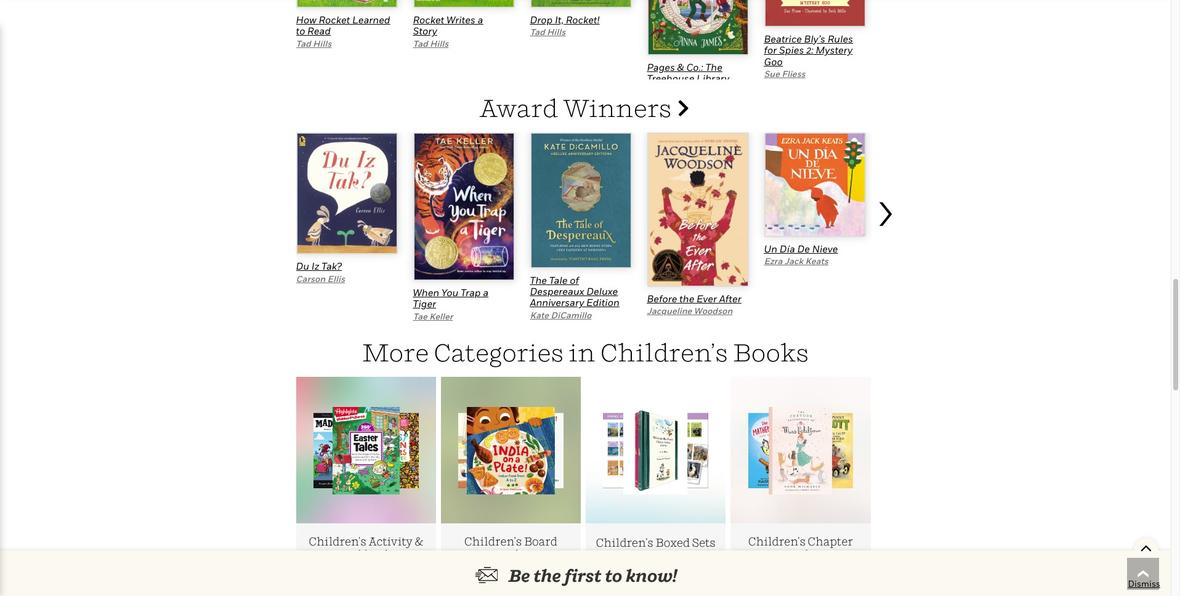 Task type: locate. For each thing, give the bounding box(es) containing it.
dicamillo
[[551, 310, 591, 320]]

how rocket learned to read link
[[296, 13, 390, 37]]

día
[[780, 243, 795, 255]]

expand/collapse sign up banner image
[[1140, 538, 1152, 557]]

nieve
[[812, 243, 838, 255]]

a right writes
[[478, 13, 483, 26]]

to for know!
[[605, 565, 622, 586]]

1 vertical spatial the
[[530, 274, 547, 286]]

children's activity & workbooks image
[[313, 407, 419, 494]]

du
[[296, 260, 309, 273]]

rules
[[828, 33, 853, 45]]

tale
[[549, 274, 568, 286]]

be the first to know!
[[509, 565, 677, 586]]

learned
[[352, 13, 390, 26]]

tad hills link down read at the top left
[[296, 38, 332, 48]]

0 vertical spatial to
[[296, 25, 305, 37]]

children's up know!
[[596, 537, 653, 550]]

children's
[[601, 337, 728, 367], [309, 536, 366, 549], [464, 536, 522, 549], [748, 536, 806, 549], [596, 537, 653, 550]]

know!
[[626, 565, 677, 586]]

tad hills link down drop on the top left
[[530, 27, 566, 37]]

winners
[[563, 93, 672, 122]]

the inside before the ever after jacqueline woodson
[[679, 293, 694, 305]]

1 horizontal spatial hills
[[430, 38, 449, 48]]

children's board books link
[[441, 377, 581, 574]]

children's inside children's chapter books
[[748, 536, 806, 549]]

award
[[479, 93, 558, 122]]

2 horizontal spatial tad hills link
[[530, 27, 566, 37]]

tad hills link down story
[[413, 38, 449, 48]]

rocket left writes
[[413, 13, 444, 26]]

trap
[[461, 286, 481, 299]]

children's for children's board books
[[464, 536, 522, 549]]

hills
[[547, 27, 566, 37], [313, 38, 332, 48], [430, 38, 449, 48]]

& right activity
[[415, 536, 423, 549]]

books inside children's chapter books
[[784, 548, 818, 561]]

1 horizontal spatial to
[[605, 565, 622, 586]]

to right first
[[605, 565, 622, 586]]

the tale of despereaux deluxe anniversary edition kate dicamillo
[[530, 274, 620, 320]]

0 horizontal spatial tad
[[296, 38, 311, 48]]

the up jacqueline woodson link
[[679, 293, 694, 305]]

children's boxed sets image
[[603, 407, 708, 494]]

children's left chapter
[[748, 536, 806, 549]]

bly's
[[804, 33, 825, 45]]

when you trap a tiger image
[[413, 132, 515, 281]]

& left co.:
[[677, 61, 684, 73]]

tad hills link for read
[[296, 38, 332, 48]]

0 horizontal spatial tad hills link
[[296, 38, 332, 48]]

& inside children's activity & workbooks
[[415, 536, 423, 549]]

keats
[[805, 256, 828, 266]]

chapter
[[808, 536, 853, 549]]

writes
[[447, 13, 475, 26]]

2 rocket from the left
[[413, 13, 444, 26]]

tad down drop on the top left
[[530, 27, 545, 37]]

jacqueline
[[647, 306, 692, 316]]

rocket down how rocket learned to read image
[[319, 13, 350, 26]]

workbooks
[[335, 548, 397, 561]]

a
[[478, 13, 483, 26], [483, 286, 489, 299]]

spies
[[779, 44, 804, 56]]

a right trap
[[483, 286, 489, 299]]

0 vertical spatial a
[[478, 13, 483, 26]]

the inside pages & co.: the treehouse library
[[706, 61, 722, 73]]

to inside how rocket learned to read tad hills
[[296, 25, 305, 37]]

how rocket learned to read tad hills
[[296, 13, 390, 48]]

children's for children's chapter books
[[748, 536, 806, 549]]

un día de nieve image
[[764, 132, 866, 237]]

children's chapter books image
[[748, 407, 853, 494]]

ezra jack keats link
[[764, 256, 828, 266]]

children's activity & workbooks link
[[296, 377, 436, 574]]

ever
[[697, 293, 717, 305]]

1 horizontal spatial &
[[677, 61, 684, 73]]

be
[[509, 565, 530, 586]]

story
[[413, 25, 437, 37]]

tad hills link
[[530, 27, 566, 37], [296, 38, 332, 48], [413, 38, 449, 48]]

rocket
[[319, 13, 350, 26], [413, 13, 444, 26]]

sets
[[692, 537, 716, 550]]

&
[[677, 61, 684, 73], [415, 536, 423, 549]]

children's up be
[[464, 536, 522, 549]]

1 vertical spatial the
[[534, 565, 561, 586]]

first
[[565, 565, 602, 586]]

1 horizontal spatial rocket
[[413, 13, 444, 26]]

children's boxed sets link
[[586, 377, 726, 574]]

du iz tak? carson ellis
[[296, 260, 345, 284]]

drop
[[530, 13, 553, 26]]

2 horizontal spatial hills
[[547, 27, 566, 37]]

children's board books image
[[458, 407, 563, 494]]

pages & co.: the treehouse library image
[[647, 0, 749, 55]]

1 horizontal spatial tad hills link
[[413, 38, 449, 48]]

children's activity & workbooks
[[309, 536, 423, 561]]

library
[[697, 72, 729, 85]]

the right co.:
[[706, 61, 722, 73]]

the right be
[[534, 565, 561, 586]]

hills down story
[[430, 38, 449, 48]]

books
[[733, 337, 809, 367], [494, 548, 528, 561], [784, 548, 818, 561]]

children's board books
[[464, 536, 557, 561]]

children's left activity
[[309, 536, 366, 549]]

goo
[[764, 55, 783, 68]]

0 vertical spatial the
[[679, 293, 694, 305]]

the tale of despereaux deluxe anniversary edition image
[[530, 132, 632, 268]]

1 vertical spatial a
[[483, 286, 489, 299]]

0 vertical spatial &
[[677, 61, 684, 73]]

board
[[524, 536, 557, 549]]

0 horizontal spatial the
[[530, 274, 547, 286]]

tad down story
[[413, 38, 428, 48]]

the
[[679, 293, 694, 305], [534, 565, 561, 586]]

0 horizontal spatial &
[[415, 536, 423, 549]]

dismiss
[[1128, 578, 1161, 589]]

children's inside children's activity & workbooks
[[309, 536, 366, 549]]

hills down read at the top left
[[313, 38, 332, 48]]

woodson
[[694, 306, 733, 316]]

when you trap a tiger link
[[413, 286, 489, 310]]

0 horizontal spatial the
[[534, 565, 561, 586]]

deluxe
[[587, 285, 618, 297]]

books inside children's board books
[[494, 548, 528, 561]]

carson ellis link
[[296, 273, 345, 284]]

the
[[706, 61, 722, 73], [530, 274, 547, 286]]

1 vertical spatial to
[[605, 565, 622, 586]]

to
[[296, 25, 305, 37], [605, 565, 622, 586]]

the inside the tale of despereaux deluxe anniversary edition kate dicamillo
[[530, 274, 547, 286]]

un
[[764, 243, 777, 255]]

2 horizontal spatial tad
[[530, 27, 545, 37]]

0 horizontal spatial rocket
[[319, 13, 350, 26]]

children's boxed sets
[[596, 537, 716, 550]]

tad
[[530, 27, 545, 37], [296, 38, 311, 48], [413, 38, 428, 48]]

1 horizontal spatial tad
[[413, 38, 428, 48]]

children's inside children's board books
[[464, 536, 522, 549]]

the left tale on the top left of page
[[530, 274, 547, 286]]

un día de nieve ezra jack keats
[[764, 243, 838, 266]]

› link
[[875, 173, 900, 321]]

0 horizontal spatial hills
[[313, 38, 332, 48]]

ellis
[[327, 273, 345, 284]]

to left read at the top left
[[296, 25, 305, 37]]

1 vertical spatial &
[[415, 536, 423, 549]]

mystery
[[816, 44, 853, 56]]

hills down it,
[[547, 27, 566, 37]]

it,
[[555, 13, 564, 26]]

0 horizontal spatial to
[[296, 25, 305, 37]]

carson
[[296, 273, 325, 284]]

beatrice bly's rules for spies 2: mystery goo image
[[764, 0, 866, 27]]

rocket inside rocket writes a story tad hills
[[413, 13, 444, 26]]

0 vertical spatial the
[[706, 61, 722, 73]]

1 horizontal spatial the
[[706, 61, 722, 73]]

1 horizontal spatial the
[[679, 293, 694, 305]]

in
[[569, 337, 596, 367]]

boxed
[[656, 537, 690, 550]]

edition
[[586, 296, 620, 309]]

tad down read at the top left
[[296, 38, 311, 48]]

before the ever after link
[[647, 293, 741, 305]]

rocket!
[[566, 13, 600, 26]]

rocket writes a story link
[[413, 13, 483, 37]]

1 rocket from the left
[[319, 13, 350, 26]]



Task type: describe. For each thing, give the bounding box(es) containing it.
children's down jacqueline
[[601, 337, 728, 367]]

tak?
[[322, 260, 342, 273]]

du iz tak? link
[[296, 260, 342, 273]]

rocket writes a story tad hills
[[413, 13, 483, 48]]

drop it, rocket! image
[[530, 0, 632, 8]]

tae keller link
[[413, 311, 453, 321]]

sue fliess link
[[764, 68, 806, 79]]

children's chapter books link
[[731, 377, 871, 574]]

of
[[570, 274, 579, 286]]

before the ever after jacqueline woodson
[[647, 293, 741, 316]]

drop it, rocket! link
[[530, 13, 600, 26]]

more
[[362, 337, 429, 367]]

for
[[764, 44, 777, 56]]

children's chapter books
[[748, 536, 853, 561]]

when
[[413, 286, 439, 299]]

pages & co.: the treehouse library link
[[647, 61, 729, 85]]

the tale of despereaux deluxe anniversary edition link
[[530, 274, 620, 309]]

de
[[797, 243, 810, 255]]

beatrice
[[764, 33, 802, 45]]

when you trap a tiger tae keller
[[413, 286, 489, 321]]

pages
[[647, 61, 675, 73]]

du iz tak? image
[[296, 132, 398, 255]]

tad inside rocket writes a story tad hills
[[413, 38, 428, 48]]

co.:
[[686, 61, 703, 73]]

treehouse
[[647, 72, 694, 85]]

jacqueline woodson link
[[647, 306, 733, 316]]

children's for children's boxed sets
[[596, 537, 653, 550]]

tae
[[413, 311, 427, 321]]

pages & co.: the treehouse library
[[647, 61, 729, 85]]

keller
[[429, 311, 453, 321]]

hills inside how rocket learned to read tad hills
[[313, 38, 332, 48]]

beatrice bly's rules for spies 2: mystery goo sue fliess
[[764, 33, 853, 79]]

kate dicamillo link
[[530, 310, 591, 320]]

tad inside drop it, rocket! tad hills
[[530, 27, 545, 37]]

drop it, rocket! tad hills
[[530, 13, 600, 37]]

& inside pages & co.: the treehouse library
[[677, 61, 684, 73]]

books for children's board books
[[494, 548, 528, 561]]

read
[[307, 25, 331, 37]]

jack
[[785, 256, 803, 266]]

beatrice bly's rules for spies 2: mystery goo link
[[764, 33, 853, 68]]

tiger
[[413, 298, 436, 310]]

rocket inside how rocket learned to read tad hills
[[319, 13, 350, 26]]

kate
[[530, 310, 549, 320]]

the for be
[[534, 565, 561, 586]]

un día de nieve link
[[764, 243, 838, 255]]

iz
[[312, 260, 319, 273]]

you
[[442, 286, 458, 299]]

before the ever after image
[[647, 132, 749, 287]]

award winners
[[479, 93, 677, 122]]

dismiss link
[[1128, 578, 1161, 590]]

more categories in children's books
[[362, 337, 809, 367]]

books for children's chapter books
[[784, 548, 818, 561]]

despereaux
[[530, 285, 584, 297]]

fliess
[[782, 68, 806, 79]]

rocket writes a story image
[[413, 0, 515, 8]]

›
[[875, 178, 895, 237]]

tad hills link for tad
[[413, 38, 449, 48]]

2:
[[806, 44, 814, 56]]

award winners link
[[479, 93, 689, 122]]

hills inside rocket writes a story tad hills
[[430, 38, 449, 48]]

a inside when you trap a tiger tae keller
[[483, 286, 489, 299]]

anniversary
[[530, 296, 584, 309]]

tad inside how rocket learned to read tad hills
[[296, 38, 311, 48]]

categories
[[434, 337, 564, 367]]

sue
[[764, 68, 780, 79]]

ezra
[[764, 256, 783, 266]]

how rocket learned to read image
[[296, 0, 398, 8]]

a inside rocket writes a story tad hills
[[478, 13, 483, 26]]

the for before
[[679, 293, 694, 305]]

activity
[[368, 536, 413, 549]]

children's for children's activity & workbooks
[[309, 536, 366, 549]]

hills inside drop it, rocket! tad hills
[[547, 27, 566, 37]]

tad hills link for hills
[[530, 27, 566, 37]]

to for read
[[296, 25, 305, 37]]

after
[[719, 293, 741, 305]]

before
[[647, 293, 677, 305]]

how
[[296, 13, 316, 26]]



Task type: vqa. For each thing, say whether or not it's contained in the screenshot.
Tad Hills link
yes



